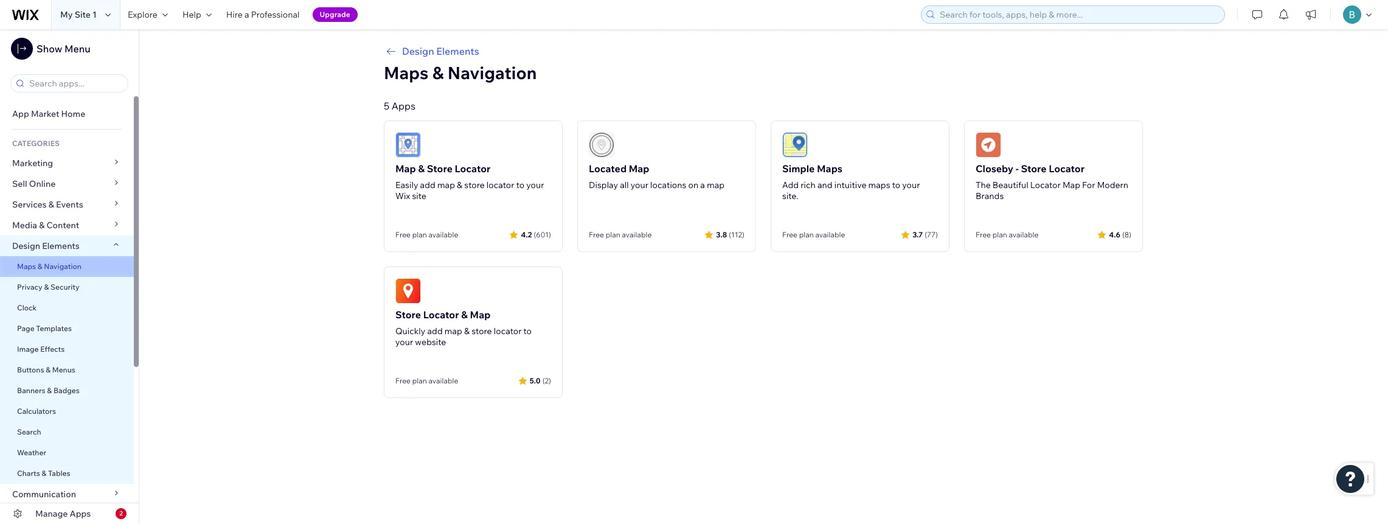 Task type: describe. For each thing, give the bounding box(es) containing it.
free for located map
[[589, 230, 604, 239]]

calculators
[[17, 407, 56, 416]]

hire a professional
[[226, 9, 300, 20]]

(2)
[[543, 376, 551, 385]]

upgrade button
[[313, 7, 358, 22]]

services & events link
[[0, 194, 134, 215]]

tables
[[48, 469, 70, 478]]

on
[[689, 180, 699, 191]]

5.0
[[530, 376, 541, 385]]

explore
[[128, 9, 158, 20]]

marketing
[[12, 158, 53, 169]]

hire a professional link
[[219, 0, 307, 29]]

online
[[29, 178, 56, 189]]

available for map
[[622, 230, 652, 239]]

your inside map & store locator easily add map & store locator to your wix site
[[527, 180, 544, 191]]

5
[[384, 100, 390, 112]]

banners & badges
[[17, 386, 80, 395]]

services
[[12, 199, 47, 210]]

0 vertical spatial design elements
[[402, 45, 479, 57]]

templates
[[36, 324, 72, 333]]

marketing link
[[0, 153, 134, 173]]

sidebar element
[[0, 29, 139, 524]]

(112)
[[729, 230, 745, 239]]

buttons
[[17, 365, 44, 374]]

add
[[783, 180, 799, 191]]

closeby - store locator logo image
[[976, 132, 1002, 158]]

rich
[[801, 180, 816, 191]]

1 horizontal spatial maps
[[384, 62, 429, 83]]

0 vertical spatial design
[[402, 45, 434, 57]]

2
[[119, 509, 123, 517]]

available for locator
[[429, 376, 459, 385]]

upgrade
[[320, 10, 350, 19]]

market
[[31, 108, 59, 119]]

(8)
[[1123, 230, 1132, 239]]

to for store locator & map
[[524, 326, 532, 337]]

app
[[12, 108, 29, 119]]

privacy & security link
[[0, 277, 134, 298]]

navigation inside 'sidebar' element
[[44, 262, 82, 271]]

plan for located
[[606, 230, 621, 239]]

communication
[[12, 489, 78, 500]]

communication link
[[0, 484, 134, 505]]

available for -
[[1009, 230, 1039, 239]]

maps & navigation link
[[0, 256, 134, 277]]

4.6 (8)
[[1110, 230, 1132, 239]]

3.8 (112)
[[717, 230, 745, 239]]

help
[[183, 9, 201, 20]]

3.8
[[717, 230, 727, 239]]

privacy
[[17, 282, 42, 292]]

search
[[17, 427, 41, 436]]

my site 1
[[60, 9, 97, 20]]

store locator & map logo image
[[396, 278, 421, 304]]

website
[[415, 337, 446, 348]]

media & content link
[[0, 215, 134, 236]]

security
[[51, 282, 79, 292]]

map for map
[[445, 326, 462, 337]]

page templates link
[[0, 318, 134, 339]]

site.
[[783, 191, 799, 201]]

maps
[[869, 180, 891, 191]]

beautiful
[[993, 180, 1029, 191]]

services & events
[[12, 199, 83, 210]]

free for store locator & map
[[396, 376, 411, 385]]

locator for map & store locator
[[487, 180, 515, 191]]

free plan available for -
[[976, 230, 1039, 239]]

image
[[17, 345, 39, 354]]

1 horizontal spatial navigation
[[448, 62, 537, 83]]

& inside 'link'
[[47, 386, 52, 395]]

image effects link
[[0, 339, 134, 360]]

maps inside simple maps add rich and intuitive maps to your site.
[[817, 163, 843, 175]]

apps for manage apps
[[70, 508, 91, 519]]

weather link
[[0, 442, 134, 463]]

charts & tables link
[[0, 463, 134, 484]]

free plan available for map
[[589, 230, 652, 239]]

map inside 'closeby - store locator the beautiful locator map for modern brands'
[[1063, 180, 1081, 191]]

apps for 5 apps
[[392, 100, 416, 112]]

easily
[[396, 180, 418, 191]]

plan for map
[[412, 230, 427, 239]]

map inside located map display all your locations on a map
[[629, 163, 650, 175]]

menu
[[64, 43, 90, 55]]

sell online link
[[0, 173, 134, 194]]

elements inside 'sidebar' element
[[42, 240, 80, 251]]

page
[[17, 324, 34, 333]]

for
[[1083, 180, 1096, 191]]

clock link
[[0, 298, 134, 318]]

plan for simple
[[800, 230, 814, 239]]

locations
[[651, 180, 687, 191]]

image effects
[[17, 345, 65, 354]]

free for simple maps
[[783, 230, 798, 239]]

show menu
[[37, 43, 90, 55]]

located map display all your locations on a map
[[589, 163, 725, 191]]

Search for tools, apps, help & more... field
[[937, 6, 1222, 23]]

available for maps
[[816, 230, 846, 239]]

closeby
[[976, 163, 1014, 175]]

5 apps
[[384, 100, 416, 112]]

plan for store
[[412, 376, 427, 385]]

buttons & menus link
[[0, 360, 134, 380]]

located
[[589, 163, 627, 175]]

sell online
[[12, 178, 56, 189]]

design inside 'sidebar' element
[[12, 240, 40, 251]]

1
[[93, 9, 97, 20]]

the
[[976, 180, 991, 191]]

modern
[[1098, 180, 1129, 191]]

menus
[[52, 365, 75, 374]]

store inside store locator & map quickly add map & store locator to your website
[[396, 309, 421, 321]]

badges
[[53, 386, 80, 395]]

4.2 (601)
[[521, 230, 551, 239]]

map inside map & store locator easily add map & store locator to your wix site
[[396, 163, 416, 175]]

locator inside map & store locator easily add map & store locator to your wix site
[[455, 163, 491, 175]]



Task type: locate. For each thing, give the bounding box(es) containing it.
maps up 5 apps
[[384, 62, 429, 83]]

located map logo image
[[589, 132, 615, 158]]

1 horizontal spatial a
[[701, 180, 705, 191]]

1 horizontal spatial elements
[[437, 45, 479, 57]]

content
[[47, 220, 79, 231]]

maps inside 'sidebar' element
[[17, 262, 36, 271]]

free down site.
[[783, 230, 798, 239]]

0 vertical spatial add
[[420, 180, 436, 191]]

a right hire
[[245, 9, 249, 20]]

apps inside 'sidebar' element
[[70, 508, 91, 519]]

sell
[[12, 178, 27, 189]]

a inside located map display all your locations on a map
[[701, 180, 705, 191]]

store for map & store locator
[[465, 180, 485, 191]]

1 vertical spatial design elements link
[[0, 236, 134, 256]]

hire
[[226, 9, 243, 20]]

closeby - store locator the beautiful locator map for modern brands
[[976, 163, 1129, 201]]

map
[[438, 180, 455, 191], [707, 180, 725, 191], [445, 326, 462, 337]]

store right website
[[472, 326, 492, 337]]

design elements inside 'sidebar' element
[[12, 240, 80, 251]]

0 horizontal spatial maps
[[17, 262, 36, 271]]

add inside map & store locator easily add map & store locator to your wix site
[[420, 180, 436, 191]]

3.7 (77)
[[913, 230, 939, 239]]

site
[[412, 191, 427, 201]]

design elements link
[[384, 44, 1144, 58], [0, 236, 134, 256]]

free plan available down website
[[396, 376, 459, 385]]

map right on
[[707, 180, 725, 191]]

clock
[[17, 303, 37, 312]]

1 vertical spatial apps
[[70, 508, 91, 519]]

map
[[396, 163, 416, 175], [629, 163, 650, 175], [1063, 180, 1081, 191], [470, 309, 491, 321]]

4.2
[[521, 230, 532, 239]]

page templates
[[17, 324, 73, 333]]

wix
[[396, 191, 410, 201]]

map right quickly
[[445, 326, 462, 337]]

simple
[[783, 163, 815, 175]]

map right site
[[438, 180, 455, 191]]

1 vertical spatial design
[[12, 240, 40, 251]]

maps up and
[[817, 163, 843, 175]]

free for map & store locator
[[396, 230, 411, 239]]

your up 4.2 (601)
[[527, 180, 544, 191]]

plan down the display
[[606, 230, 621, 239]]

1 horizontal spatial store
[[427, 163, 453, 175]]

to inside simple maps add rich and intuitive maps to your site.
[[893, 180, 901, 191]]

0 vertical spatial elements
[[437, 45, 479, 57]]

available down "beautiful"
[[1009, 230, 1039, 239]]

a
[[245, 9, 249, 20], [701, 180, 705, 191]]

store
[[465, 180, 485, 191], [472, 326, 492, 337]]

banners
[[17, 386, 45, 395]]

plan down site
[[412, 230, 427, 239]]

1 vertical spatial add
[[428, 326, 443, 337]]

0 horizontal spatial apps
[[70, 508, 91, 519]]

0 vertical spatial navigation
[[448, 62, 537, 83]]

4.6
[[1110, 230, 1121, 239]]

free for closeby - store locator
[[976, 230, 992, 239]]

add right easily
[[420, 180, 436, 191]]

0 horizontal spatial a
[[245, 9, 249, 20]]

1 vertical spatial locator
[[494, 326, 522, 337]]

buttons & menus
[[17, 365, 75, 374]]

brands
[[976, 191, 1004, 201]]

map inside store locator & map quickly add map & store locator to your website
[[470, 309, 491, 321]]

free plan available for &
[[396, 230, 459, 239]]

free plan available down brands
[[976, 230, 1039, 239]]

weather
[[17, 448, 46, 457]]

professional
[[251, 9, 300, 20]]

show menu button
[[11, 38, 90, 60]]

1 vertical spatial store
[[472, 326, 492, 337]]

store right site
[[465, 180, 485, 191]]

simple maps add rich and intuitive maps to your site.
[[783, 163, 921, 201]]

a right on
[[701, 180, 705, 191]]

charts & tables
[[17, 469, 70, 478]]

to right maps
[[893, 180, 901, 191]]

your right all
[[631, 180, 649, 191]]

to for map & store locator
[[517, 180, 525, 191]]

store for store locator & map
[[472, 326, 492, 337]]

available down and
[[816, 230, 846, 239]]

banners & badges link
[[0, 380, 134, 401]]

to inside store locator & map quickly add map & store locator to your website
[[524, 326, 532, 337]]

0 horizontal spatial design elements
[[12, 240, 80, 251]]

events
[[56, 199, 83, 210]]

design elements
[[402, 45, 479, 57], [12, 240, 80, 251]]

your right maps
[[903, 180, 921, 191]]

store inside map & store locator easily add map & store locator to your wix site
[[465, 180, 485, 191]]

your inside store locator & map quickly add map & store locator to your website
[[396, 337, 413, 348]]

1 horizontal spatial design
[[402, 45, 434, 57]]

apps right 5
[[392, 100, 416, 112]]

map & store locator easily add map & store locator to your wix site
[[396, 163, 544, 201]]

locator inside store locator & map quickly add map & store locator to your website
[[423, 309, 459, 321]]

Search apps... field
[[26, 75, 124, 92]]

manage
[[35, 508, 68, 519]]

plan down brands
[[993, 230, 1008, 239]]

all
[[620, 180, 629, 191]]

media
[[12, 220, 37, 231]]

0 horizontal spatial store
[[396, 309, 421, 321]]

available down map & store locator easily add map & store locator to your wix site
[[429, 230, 459, 239]]

2 horizontal spatial maps
[[817, 163, 843, 175]]

privacy & security
[[17, 282, 79, 292]]

2 vertical spatial maps
[[17, 262, 36, 271]]

available down all
[[622, 230, 652, 239]]

map inside located map display all your locations on a map
[[707, 180, 725, 191]]

0 vertical spatial maps & navigation
[[384, 62, 537, 83]]

site
[[75, 9, 91, 20]]

1 vertical spatial elements
[[42, 240, 80, 251]]

free plan available down site
[[396, 230, 459, 239]]

0 vertical spatial store
[[465, 180, 485, 191]]

free plan available for maps
[[783, 230, 846, 239]]

add for locator
[[428, 326, 443, 337]]

and
[[818, 180, 833, 191]]

map inside store locator & map quickly add map & store locator to your website
[[445, 326, 462, 337]]

free
[[396, 230, 411, 239], [589, 230, 604, 239], [783, 230, 798, 239], [976, 230, 992, 239], [396, 376, 411, 385]]

free plan available down all
[[589, 230, 652, 239]]

free plan available for locator
[[396, 376, 459, 385]]

your inside located map display all your locations on a map
[[631, 180, 649, 191]]

0 vertical spatial apps
[[392, 100, 416, 112]]

locator inside map & store locator easily add map & store locator to your wix site
[[487, 180, 515, 191]]

1 horizontal spatial design elements
[[402, 45, 479, 57]]

locator for store locator & map
[[494, 326, 522, 337]]

1 vertical spatial navigation
[[44, 262, 82, 271]]

0 vertical spatial design elements link
[[384, 44, 1144, 58]]

simple maps logo image
[[783, 132, 808, 158]]

calculators link
[[0, 401, 134, 422]]

store inside store locator & map quickly add map & store locator to your website
[[472, 326, 492, 337]]

1 vertical spatial a
[[701, 180, 705, 191]]

add for &
[[420, 180, 436, 191]]

add right quickly
[[428, 326, 443, 337]]

to up 4.2
[[517, 180, 525, 191]]

store locator & map quickly add map & store locator to your website
[[396, 309, 532, 348]]

1 vertical spatial maps
[[817, 163, 843, 175]]

categories
[[12, 139, 60, 148]]

apps
[[392, 100, 416, 112], [70, 508, 91, 519]]

0 vertical spatial maps
[[384, 62, 429, 83]]

(601)
[[534, 230, 551, 239]]

1 vertical spatial design elements
[[12, 240, 80, 251]]

my
[[60, 9, 73, 20]]

map & store locator logo image
[[396, 132, 421, 158]]

3.7
[[913, 230, 923, 239]]

0 horizontal spatial maps & navigation
[[17, 262, 82, 271]]

design up 5 apps
[[402, 45, 434, 57]]

0 horizontal spatial navigation
[[44, 262, 82, 271]]

free down the display
[[589, 230, 604, 239]]

0 vertical spatial locator
[[487, 180, 515, 191]]

(77)
[[925, 230, 939, 239]]

free down quickly
[[396, 376, 411, 385]]

to up the 5.0
[[524, 326, 532, 337]]

available
[[429, 230, 459, 239], [622, 230, 652, 239], [816, 230, 846, 239], [1009, 230, 1039, 239], [429, 376, 459, 385]]

maps & navigation inside 'sidebar' element
[[17, 262, 82, 271]]

-
[[1016, 163, 1019, 175]]

quickly
[[396, 326, 426, 337]]

media & content
[[12, 220, 79, 231]]

show
[[37, 43, 62, 55]]

0 horizontal spatial design
[[12, 240, 40, 251]]

store
[[427, 163, 453, 175], [1022, 163, 1047, 175], [396, 309, 421, 321]]

2 horizontal spatial store
[[1022, 163, 1047, 175]]

to
[[517, 180, 525, 191], [893, 180, 901, 191], [524, 326, 532, 337]]

1 horizontal spatial maps & navigation
[[384, 62, 537, 83]]

add inside store locator & map quickly add map & store locator to your website
[[428, 326, 443, 337]]

free plan available down site.
[[783, 230, 846, 239]]

1 horizontal spatial design elements link
[[384, 44, 1144, 58]]

store inside 'closeby - store locator the beautiful locator map for modern brands'
[[1022, 163, 1047, 175]]

0 vertical spatial a
[[245, 9, 249, 20]]

free down brands
[[976, 230, 992, 239]]

display
[[589, 180, 618, 191]]

design down media
[[12, 240, 40, 251]]

locator inside store locator & map quickly add map & store locator to your website
[[494, 326, 522, 337]]

plan down website
[[412, 376, 427, 385]]

locator
[[487, 180, 515, 191], [494, 326, 522, 337]]

free down wix
[[396, 230, 411, 239]]

store inside map & store locator easily add map & store locator to your wix site
[[427, 163, 453, 175]]

your inside simple maps add rich and intuitive maps to your site.
[[903, 180, 921, 191]]

store for &
[[427, 163, 453, 175]]

0 horizontal spatial design elements link
[[0, 236, 134, 256]]

1 horizontal spatial apps
[[392, 100, 416, 112]]

to inside map & store locator easily add map & store locator to your wix site
[[517, 180, 525, 191]]

plan for closeby
[[993, 230, 1008, 239]]

5.0 (2)
[[530, 376, 551, 385]]

app market home link
[[0, 103, 134, 124]]

free plan available
[[396, 230, 459, 239], [589, 230, 652, 239], [783, 230, 846, 239], [976, 230, 1039, 239], [396, 376, 459, 385]]

available for &
[[429, 230, 459, 239]]

your left website
[[396, 337, 413, 348]]

available down website
[[429, 376, 459, 385]]

search link
[[0, 422, 134, 442]]

map inside map & store locator easily add map & store locator to your wix site
[[438, 180, 455, 191]]

app market home
[[12, 108, 85, 119]]

plan down rich
[[800, 230, 814, 239]]

&
[[433, 62, 444, 83], [418, 163, 425, 175], [457, 180, 463, 191], [49, 199, 54, 210], [39, 220, 45, 231], [38, 262, 42, 271], [44, 282, 49, 292], [462, 309, 468, 321], [464, 326, 470, 337], [46, 365, 51, 374], [47, 386, 52, 395], [42, 469, 46, 478]]

0 horizontal spatial elements
[[42, 240, 80, 251]]

add
[[420, 180, 436, 191], [428, 326, 443, 337]]

store for -
[[1022, 163, 1047, 175]]

map for locator
[[438, 180, 455, 191]]

apps down "communication" "link"
[[70, 508, 91, 519]]

1 vertical spatial maps & navigation
[[17, 262, 82, 271]]

help button
[[175, 0, 219, 29]]

maps up privacy
[[17, 262, 36, 271]]



Task type: vqa. For each thing, say whether or not it's contained in the screenshot.
AVAILABLE associated with Maps
yes



